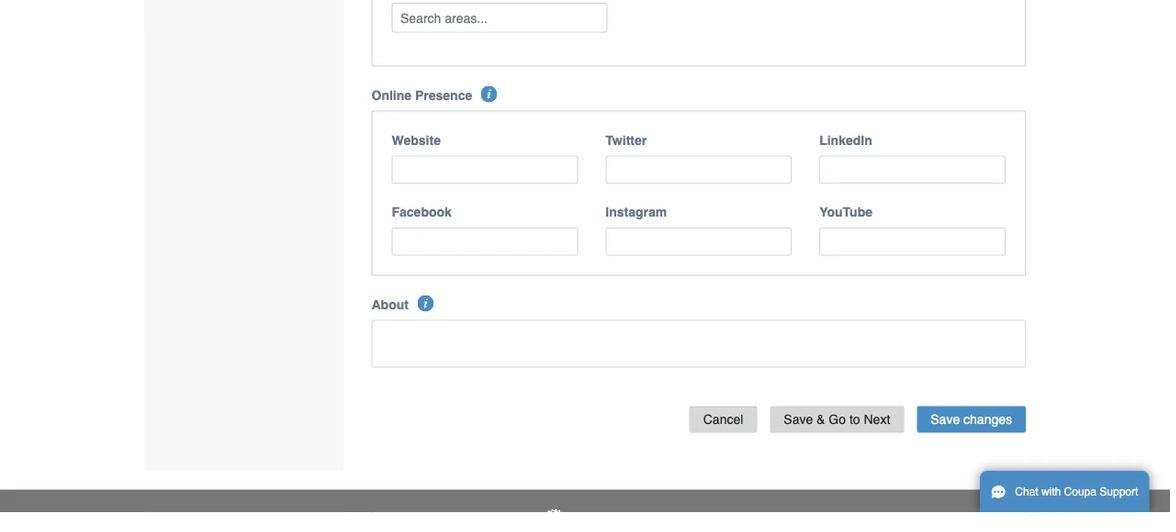 Task type: locate. For each thing, give the bounding box(es) containing it.
Website text field
[[392, 156, 578, 184]]

save left the &
[[784, 413, 813, 428]]

0 vertical spatial additional information image
[[481, 87, 498, 103]]

chat with coupa support
[[1015, 486, 1139, 499]]

facebook
[[392, 205, 452, 220]]

save inside 'button'
[[931, 413, 960, 428]]

additional information image right presence
[[481, 87, 498, 103]]

youtube
[[820, 205, 873, 220]]

additional information image
[[481, 87, 498, 103], [417, 296, 434, 313]]

chat with coupa support button
[[980, 471, 1150, 514]]

1 horizontal spatial additional information image
[[481, 87, 498, 103]]

linkedin
[[820, 133, 873, 148]]

&
[[817, 413, 825, 428]]

additional information image for about
[[417, 296, 434, 313]]

cancel link
[[690, 407, 757, 433]]

support
[[1100, 486, 1139, 499]]

save
[[784, 413, 813, 428], [931, 413, 960, 428]]

save changes button
[[917, 407, 1026, 433]]

1 vertical spatial additional information image
[[417, 296, 434, 313]]

go
[[829, 413, 846, 428]]

additional information image right about
[[417, 296, 434, 313]]

chat
[[1015, 486, 1039, 499]]

coupa supplier portal image
[[539, 509, 631, 514]]

2 save from the left
[[931, 413, 960, 428]]

save left "changes"
[[931, 413, 960, 428]]

Twitter text field
[[606, 156, 792, 184]]

0 horizontal spatial additional information image
[[417, 296, 434, 313]]

online presence
[[372, 88, 472, 103]]

cancel
[[704, 413, 744, 428]]

additional information image for online presence
[[481, 87, 498, 103]]

save inside button
[[784, 413, 813, 428]]

1 horizontal spatial save
[[931, 413, 960, 428]]

online
[[372, 88, 412, 103]]

1 save from the left
[[784, 413, 813, 428]]

save changes
[[931, 413, 1012, 428]]

Instagram text field
[[606, 228, 792, 256]]

next
[[864, 413, 891, 428]]

0 horizontal spatial save
[[784, 413, 813, 428]]

LinkedIn text field
[[820, 156, 1006, 184]]



Task type: vqa. For each thing, say whether or not it's contained in the screenshot.
Additional Information image
yes



Task type: describe. For each thing, give the bounding box(es) containing it.
twitter
[[606, 133, 647, 148]]

save for save changes
[[931, 413, 960, 428]]

to
[[850, 413, 861, 428]]

with
[[1042, 486, 1061, 499]]

Facebook text field
[[392, 228, 578, 256]]

about
[[372, 298, 409, 313]]

website
[[392, 133, 441, 148]]

instagram
[[606, 205, 667, 220]]

coupa
[[1065, 486, 1097, 499]]

presence
[[415, 88, 472, 103]]

YouTube text field
[[820, 228, 1006, 256]]

Search areas... text field
[[394, 4, 606, 32]]

save & go to next
[[784, 413, 891, 428]]

save for save & go to next
[[784, 413, 813, 428]]

changes
[[964, 413, 1012, 428]]

About text field
[[372, 321, 1026, 369]]

save & go to next button
[[770, 407, 904, 433]]



